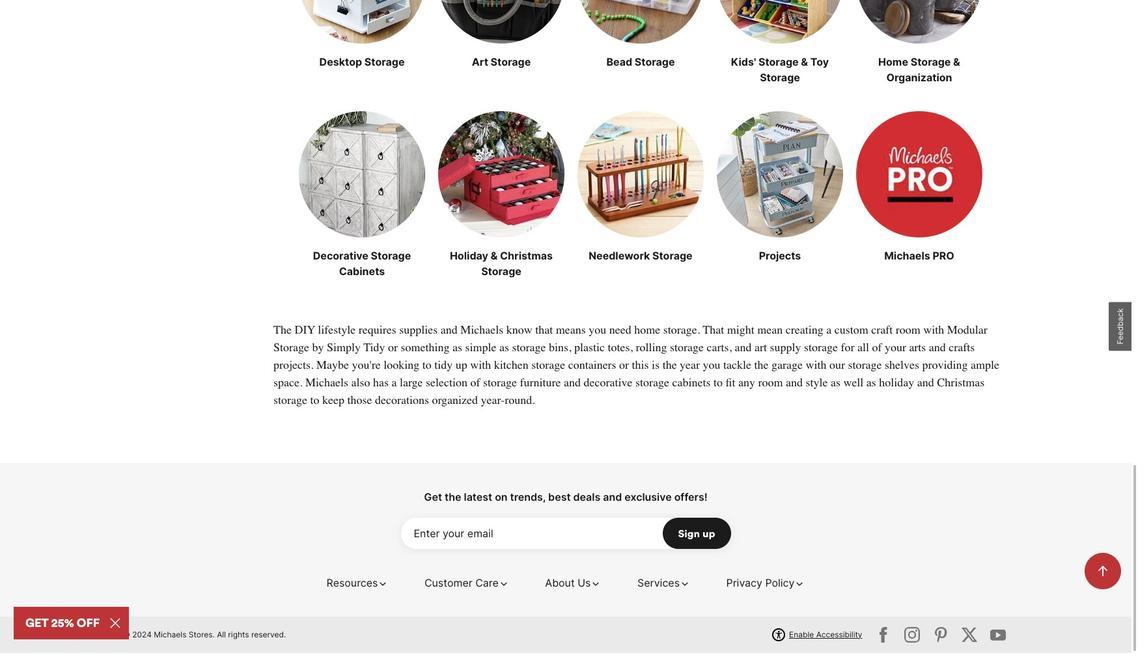 Task type: vqa. For each thing, say whether or not it's contained in the screenshot.
rightmost no
no



Task type: locate. For each thing, give the bounding box(es) containing it.
storage down holiday
[[481, 265, 522, 278]]

decorative storage cabinets link
[[299, 111, 425, 279]]

our
[[830, 358, 845, 372]]

trends,
[[510, 491, 546, 504]]

0 horizontal spatial you
[[589, 323, 606, 337]]

the right 'is'
[[663, 358, 677, 372]]

holiday & christmas storage image
[[438, 111, 565, 238]]

requires
[[359, 323, 396, 337]]

1 vertical spatial up
[[703, 527, 715, 540]]

1 horizontal spatial or
[[619, 358, 629, 372]]

the diy lifestyle requires supplies and michaels know that means you need home storage. that might mean creating a custom craft room with modular storage by simply tidy or something as simple as storage bins, plastic totes, rolling storage carts, and art supply storage for all of your arts and crafts projects. maybe you're looking to tidy up with kitchen storage containers or this is the year you tackle the garage with our storage shelves providing ample space. michaels also has a large selection of storage furniture and decorative storage cabinets to fit any room and style as well as holiday and christmas storage to keep those decorations organized year-round.
[[274, 323, 1000, 408]]

as down our
[[831, 376, 841, 390]]

home storage & organization
[[879, 55, 961, 84]]

1 horizontal spatial you
[[703, 358, 721, 372]]

0 vertical spatial christmas
[[500, 249, 553, 262]]

to left keep
[[310, 393, 319, 408]]

1 vertical spatial christmas
[[937, 376, 985, 390]]

as up the kitchen
[[500, 340, 509, 355]]

or
[[388, 340, 398, 355], [619, 358, 629, 372]]

storage for home storage & organization
[[911, 55, 951, 68]]

desktop storage link
[[299, 0, 425, 70]]

storage right the needlework
[[653, 249, 693, 262]]

decorations
[[375, 393, 429, 408]]

storage for art storage
[[491, 55, 531, 68]]

1 horizontal spatial up
[[703, 527, 715, 540]]

storage inside home storage & organization
[[911, 55, 951, 68]]

1 vertical spatial you
[[703, 358, 721, 372]]

1 vertical spatial room
[[758, 376, 783, 390]]

with up arts
[[924, 323, 944, 337]]

storage inside the diy lifestyle requires supplies and michaels know that means you need home storage. that might mean creating a custom craft room with modular storage by simply tidy or something as simple as storage bins, plastic totes, rolling storage carts, and art supply storage for all of your arts and crafts projects. maybe you're looking to tidy up with kitchen storage containers or this is the year you tackle the garage with our storage shelves providing ample space. michaels also has a large selection of storage furniture and decorative storage cabinets to fit any room and style as well as holiday and christmas storage to keep those decorations organized year-round.
[[274, 340, 309, 355]]

2 vertical spatial to
[[310, 393, 319, 408]]

round.
[[505, 393, 535, 408]]

garage
[[772, 358, 803, 372]]

& for toy
[[801, 55, 808, 68]]

christmas down the 'providing'
[[937, 376, 985, 390]]

1 horizontal spatial to
[[422, 358, 432, 372]]

0 horizontal spatial or
[[388, 340, 398, 355]]

michaels
[[885, 249, 930, 262], [461, 323, 504, 337], [305, 376, 348, 390], [154, 630, 187, 640]]

room up arts
[[896, 323, 921, 337]]

sign up
[[678, 527, 715, 540]]

know
[[507, 323, 533, 337]]

storage up organization
[[911, 55, 951, 68]]

those
[[347, 393, 372, 408]]

storage.
[[663, 323, 700, 337]]

and up something
[[441, 323, 458, 337]]

up
[[456, 358, 467, 372], [703, 527, 715, 540]]

up right sign at right bottom
[[703, 527, 715, 540]]

supplies
[[399, 323, 438, 337]]

1 horizontal spatial a
[[827, 323, 832, 337]]

home storage & organization image
[[856, 0, 983, 43]]

up inside the diy lifestyle requires supplies and michaels know that means you need home storage. that might mean creating a custom craft room with modular storage by simply tidy or something as simple as storage bins, plastic totes, rolling storage carts, and art supply storage for all of your arts and crafts projects. maybe you're looking to tidy up with kitchen storage containers or this is the year you tackle the garage with our storage shelves providing ample space. michaels also has a large selection of storage furniture and decorative storage cabinets to fit any room and style as well as holiday and christmas storage to keep those decorations organized year-round.
[[456, 358, 467, 372]]

storage up cabinets
[[371, 249, 411, 262]]

as up tidy
[[453, 340, 462, 355]]

kids' storage & toy storage
[[731, 55, 829, 84]]

or left the this
[[619, 358, 629, 372]]

of up organized
[[471, 376, 480, 390]]

deals
[[573, 491, 601, 504]]

you're
[[352, 358, 381, 372]]

storage for decorative storage cabinets
[[371, 249, 411, 262]]

twitter image
[[931, 625, 951, 646]]

year
[[680, 358, 700, 372]]

& down home storage & organization image
[[954, 55, 961, 68]]

1 horizontal spatial &
[[801, 55, 808, 68]]

with down simple
[[470, 358, 491, 372]]

storage inside holiday & christmas storage
[[481, 265, 522, 278]]

enable
[[789, 630, 814, 640]]

to left the "fit" at the bottom right
[[714, 376, 723, 390]]

your
[[885, 340, 906, 355]]

space.
[[274, 376, 302, 390]]

home
[[634, 323, 660, 337]]

cabinets
[[339, 265, 385, 278]]

needlework storage
[[589, 249, 693, 262]]

michaels down maybe
[[305, 376, 348, 390]]

exclusive
[[625, 491, 672, 504]]

year-
[[481, 393, 505, 408]]

& right holiday
[[491, 249, 498, 262]]

& inside home storage & organization
[[954, 55, 961, 68]]

storage
[[512, 340, 546, 355], [670, 340, 704, 355], [804, 340, 838, 355], [532, 358, 565, 372], [848, 358, 882, 372], [483, 376, 517, 390], [636, 376, 669, 390], [274, 393, 307, 408]]

stores.
[[189, 630, 215, 640]]

to
[[422, 358, 432, 372], [714, 376, 723, 390], [310, 393, 319, 408]]

0 horizontal spatial to
[[310, 393, 319, 408]]

& left toy at the top of page
[[801, 55, 808, 68]]

crafts
[[949, 340, 975, 355]]

privacy
[[726, 577, 763, 590]]

storage right art
[[491, 55, 531, 68]]

as
[[453, 340, 462, 355], [500, 340, 509, 355], [831, 376, 841, 390], [867, 376, 877, 390]]

1 horizontal spatial room
[[896, 323, 921, 337]]

michaels left pro
[[885, 249, 930, 262]]

with
[[924, 323, 944, 337], [470, 358, 491, 372], [806, 358, 827, 372]]

tackle
[[724, 358, 752, 372]]

storage for needlework storage
[[653, 249, 693, 262]]

up right tidy
[[456, 358, 467, 372]]

with up style
[[806, 358, 827, 372]]

room
[[896, 323, 921, 337], [758, 376, 783, 390]]

simply
[[327, 340, 361, 355]]

bead
[[607, 55, 632, 68]]

1 horizontal spatial of
[[872, 340, 882, 355]]

storage right desktop
[[365, 55, 405, 68]]

art
[[755, 340, 767, 355]]

christmas right holiday
[[500, 249, 553, 262]]

about us
[[545, 577, 591, 590]]

& inside kids' storage & toy storage
[[801, 55, 808, 68]]

something
[[401, 340, 450, 355]]

0 vertical spatial a
[[827, 323, 832, 337]]

0 horizontal spatial twitter image
[[873, 625, 894, 646]]

the right get
[[445, 491, 461, 504]]

up inside 'button'
[[703, 527, 715, 540]]

decorative storage cabinets image
[[299, 111, 425, 238]]

or right 'tidy'
[[388, 340, 398, 355]]

to left tidy
[[422, 358, 432, 372]]

2 horizontal spatial twitter image
[[959, 625, 980, 646]]

storage inside "link"
[[365, 55, 405, 68]]

twitter image left twitter icon
[[902, 625, 923, 646]]

1 vertical spatial of
[[471, 376, 480, 390]]

2 horizontal spatial with
[[924, 323, 944, 337]]

arts
[[909, 340, 926, 355]]

and right deals
[[603, 491, 622, 504]]

creating
[[786, 323, 824, 337]]

twitter image left youtube icon
[[959, 625, 980, 646]]

ample
[[971, 358, 1000, 372]]

1 horizontal spatial christmas
[[937, 376, 985, 390]]

about us button
[[545, 576, 601, 591]]

providing
[[922, 358, 968, 372]]

2 twitter image from the left
[[902, 625, 923, 646]]

0 vertical spatial up
[[456, 358, 467, 372]]

0 horizontal spatial room
[[758, 376, 783, 390]]

for
[[841, 340, 855, 355]]

might
[[727, 323, 755, 337]]

need
[[609, 323, 632, 337]]

art storage link
[[438, 0, 565, 70]]

services button
[[638, 576, 690, 591]]

us
[[578, 577, 591, 590]]

as right well
[[867, 376, 877, 390]]

michaels pro image
[[856, 111, 983, 238]]

twitter image right accessibility
[[873, 625, 894, 646]]

2 horizontal spatial &
[[954, 55, 961, 68]]

a left the custom
[[827, 323, 832, 337]]

and down the 'providing'
[[918, 376, 934, 390]]

policy
[[765, 577, 795, 590]]

storage
[[365, 55, 405, 68], [491, 55, 531, 68], [635, 55, 675, 68], [759, 55, 799, 68], [911, 55, 951, 68], [760, 71, 800, 84], [371, 249, 411, 262], [653, 249, 693, 262], [481, 265, 522, 278], [274, 340, 309, 355]]

storage up projects.
[[274, 340, 309, 355]]

you up plastic on the right bottom of page
[[589, 323, 606, 337]]

the down art
[[755, 358, 769, 372]]

desktop storage image
[[299, 0, 425, 43]]

decorative storage cabinets
[[313, 249, 411, 278]]

0 vertical spatial room
[[896, 323, 921, 337]]

storage inside decorative storage cabinets
[[371, 249, 411, 262]]

storage right bead
[[635, 55, 675, 68]]

a right the has on the left of the page
[[392, 376, 397, 390]]

you down carts,
[[703, 358, 721, 372]]

1 horizontal spatial twitter image
[[902, 625, 923, 646]]

2 horizontal spatial to
[[714, 376, 723, 390]]

storage for kids' storage & toy storage
[[759, 55, 799, 68]]

0 horizontal spatial with
[[470, 358, 491, 372]]

of right all
[[872, 340, 882, 355]]

that
[[535, 323, 553, 337]]

home storage & organization link
[[856, 0, 983, 85]]

storage up furniture
[[532, 358, 565, 372]]

0 horizontal spatial up
[[456, 358, 467, 372]]

0 horizontal spatial christmas
[[500, 249, 553, 262]]

room right "any"
[[758, 376, 783, 390]]

supply
[[770, 340, 801, 355]]

storage up year
[[670, 340, 704, 355]]

and left art
[[735, 340, 752, 355]]

and
[[441, 323, 458, 337], [735, 340, 752, 355], [929, 340, 946, 355], [564, 376, 581, 390], [786, 376, 803, 390], [918, 376, 934, 390], [603, 491, 622, 504]]

0 horizontal spatial a
[[392, 376, 397, 390]]

bead storage image
[[578, 0, 704, 43]]

twitter image
[[873, 625, 894, 646], [902, 625, 923, 646], [959, 625, 980, 646]]

needlework
[[589, 249, 650, 262]]

0 horizontal spatial &
[[491, 249, 498, 262]]

projects image
[[717, 111, 843, 238]]

0 vertical spatial of
[[872, 340, 882, 355]]

projects
[[759, 249, 801, 262]]

the
[[274, 323, 292, 337]]

totes,
[[608, 340, 633, 355]]

storage right kids'
[[759, 55, 799, 68]]

storage up our
[[804, 340, 838, 355]]

looking
[[384, 358, 420, 372]]



Task type: describe. For each thing, give the bounding box(es) containing it.
latest
[[464, 491, 492, 504]]

bead storage
[[607, 55, 675, 68]]

and down garage
[[786, 376, 803, 390]]

and up the 'providing'
[[929, 340, 946, 355]]

customer care
[[425, 577, 499, 590]]

3 twitter image from the left
[[959, 625, 980, 646]]

offers!
[[674, 491, 708, 504]]

michaels pro
[[885, 249, 955, 262]]

2024
[[132, 630, 152, 640]]

all
[[858, 340, 869, 355]]

michaels up simple
[[461, 323, 504, 337]]

christmas inside holiday & christmas storage
[[500, 249, 553, 262]]

accessibility
[[816, 630, 863, 640]]

all
[[217, 630, 226, 640]]

reserved.
[[251, 630, 286, 640]]

containers
[[568, 358, 616, 372]]

has
[[373, 376, 389, 390]]

christmas inside the diy lifestyle requires supplies and michaels know that means you need home storage. that might mean creating a custom craft room with modular storage by simply tidy or something as simple as storage bins, plastic totes, rolling storage carts, and art supply storage for all of your arts and crafts projects. maybe you're looking to tidy up with kitchen storage containers or this is the year you tackle the garage with our storage shelves providing ample space. michaels also has a large selection of storage furniture and decorative storage cabinets to fit any room and style as well as holiday and christmas storage to keep those decorations organized year-round.
[[937, 376, 985, 390]]

& inside holiday & christmas storage
[[491, 249, 498, 262]]

craft
[[872, 323, 893, 337]]

maybe
[[316, 358, 349, 372]]

organization
[[887, 71, 953, 84]]

on
[[495, 491, 508, 504]]

modular
[[947, 323, 988, 337]]

fit
[[726, 376, 736, 390]]

needlework storage image
[[578, 111, 704, 238]]

michaels pro link
[[856, 111, 983, 264]]

storage up year-
[[483, 376, 517, 390]]

rights
[[228, 630, 249, 640]]

well
[[844, 376, 864, 390]]

kids' storage & toy storage image
[[717, 0, 843, 43]]

customer
[[425, 577, 473, 590]]

is
[[652, 358, 660, 372]]

1 vertical spatial or
[[619, 358, 629, 372]]

art storage image
[[438, 0, 565, 43]]

care
[[476, 577, 499, 590]]

storage down all
[[848, 358, 882, 372]]

0 horizontal spatial the
[[445, 491, 461, 504]]

0 horizontal spatial of
[[471, 376, 480, 390]]

1 horizontal spatial with
[[806, 358, 827, 372]]

also
[[351, 376, 370, 390]]

pro
[[933, 249, 955, 262]]

privacy policy
[[726, 577, 795, 590]]

desktop
[[319, 55, 362, 68]]

© 2024 michaels stores. all rights reserved.
[[123, 630, 286, 640]]

art
[[472, 55, 488, 68]]

Enter your email field
[[401, 518, 731, 549]]

art storage
[[472, 55, 531, 68]]

storage down 'is'
[[636, 376, 669, 390]]

any
[[738, 376, 755, 390]]

kids'
[[731, 55, 756, 68]]

1 horizontal spatial the
[[663, 358, 677, 372]]

projects.
[[274, 358, 314, 372]]

style
[[806, 376, 828, 390]]

get the latest on trends, best deals and exclusive offers!
[[424, 491, 708, 504]]

desktop storage
[[319, 55, 405, 68]]

rolling
[[636, 340, 667, 355]]

holiday & christmas storage link
[[438, 111, 565, 279]]

simple
[[465, 340, 497, 355]]

1 vertical spatial a
[[392, 376, 397, 390]]

storage for bead storage
[[635, 55, 675, 68]]

decorative
[[584, 376, 633, 390]]

& for organization
[[954, 55, 961, 68]]

projects link
[[717, 111, 843, 264]]

plastic
[[574, 340, 605, 355]]

0 vertical spatial you
[[589, 323, 606, 337]]

cabinets
[[672, 376, 711, 390]]

michaels right 2024
[[154, 630, 187, 640]]

kids' storage & toy storage link
[[717, 0, 843, 85]]

sign up button
[[663, 518, 731, 549]]

resources button
[[327, 576, 388, 591]]

1 vertical spatial to
[[714, 376, 723, 390]]

storage down know
[[512, 340, 546, 355]]

furniture
[[520, 376, 561, 390]]

storage down "space."
[[274, 393, 307, 408]]

storage down kids' storage & toy storage image
[[760, 71, 800, 84]]

tidy
[[435, 358, 453, 372]]

lifestyle
[[318, 323, 356, 337]]

holiday
[[450, 249, 488, 262]]

custom
[[835, 323, 869, 337]]

and down the "containers"
[[564, 376, 581, 390]]

shelves
[[885, 358, 920, 372]]

home
[[879, 55, 909, 68]]

selection
[[426, 376, 468, 390]]

decorative
[[313, 249, 369, 262]]

©
[[123, 630, 130, 640]]

toy
[[811, 55, 829, 68]]

organized
[[432, 393, 478, 408]]

sign
[[678, 527, 700, 540]]

resources
[[327, 577, 378, 590]]

0 vertical spatial or
[[388, 340, 398, 355]]

0 vertical spatial to
[[422, 358, 432, 372]]

holiday
[[879, 376, 915, 390]]

by
[[312, 340, 324, 355]]

diy
[[295, 323, 315, 337]]

storage for desktop storage
[[365, 55, 405, 68]]

get
[[424, 491, 442, 504]]

youtube image
[[988, 625, 1009, 646]]

bead storage link
[[578, 0, 704, 70]]

2 horizontal spatial the
[[755, 358, 769, 372]]

customer care button
[[425, 576, 509, 591]]

this
[[632, 358, 649, 372]]

about
[[545, 577, 575, 590]]

1 twitter image from the left
[[873, 625, 894, 646]]

carts,
[[707, 340, 732, 355]]



